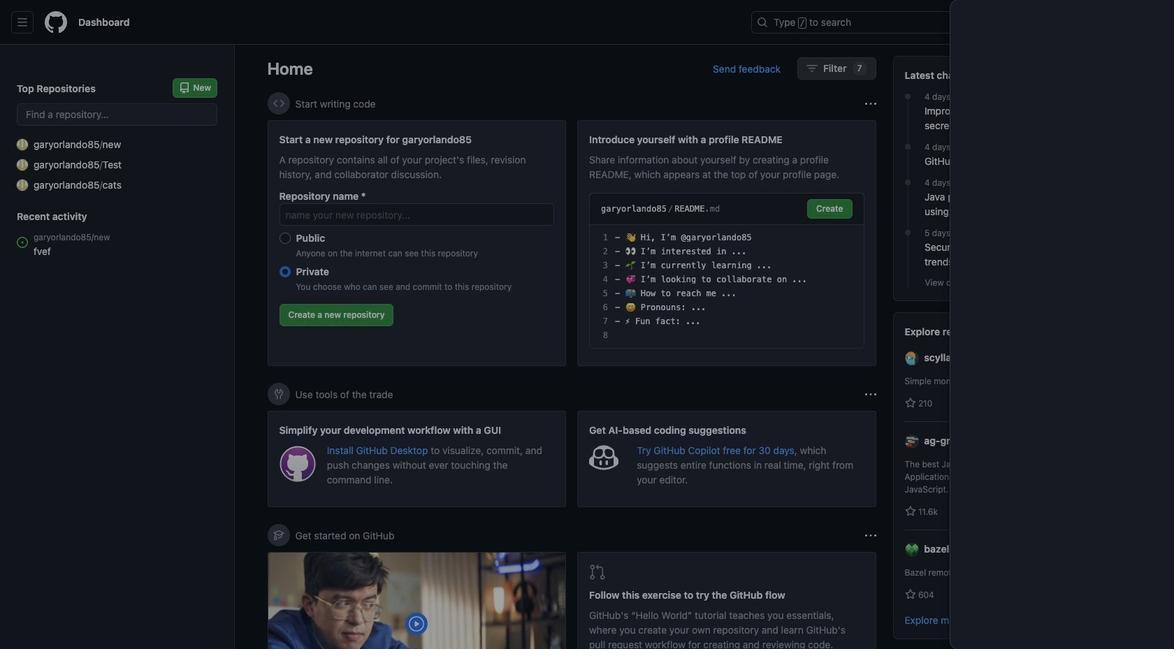 Task type: locate. For each thing, give the bounding box(es) containing it.
dot fill image
[[902, 91, 914, 102], [902, 141, 914, 152], [902, 227, 914, 238]]

2 dot fill image from the top
[[902, 141, 914, 152]]

1 vertical spatial star image
[[905, 589, 916, 600]]

1 dot fill image from the top
[[902, 91, 914, 102]]

star image
[[905, 398, 916, 409], [905, 589, 916, 600]]

0 vertical spatial star image
[[905, 398, 916, 409]]

1 star image from the top
[[905, 398, 916, 409]]

0 vertical spatial dot fill image
[[902, 91, 914, 102]]

1 vertical spatial dot fill image
[[902, 141, 914, 152]]

2 vertical spatial dot fill image
[[902, 227, 914, 238]]

explore repositories navigation
[[893, 312, 1142, 640]]

account element
[[0, 45, 235, 649]]



Task type: describe. For each thing, give the bounding box(es) containing it.
2 star image from the top
[[905, 589, 916, 600]]

homepage image
[[45, 11, 67, 34]]

dot fill image
[[902, 177, 914, 188]]

3 dot fill image from the top
[[902, 227, 914, 238]]

explore element
[[893, 56, 1142, 649]]

star image
[[905, 506, 916, 517]]



Task type: vqa. For each thing, say whether or not it's contained in the screenshot.
submit at bottom right within the THE INTRODUCE YOURSELF WITH A PROFILE README element
no



